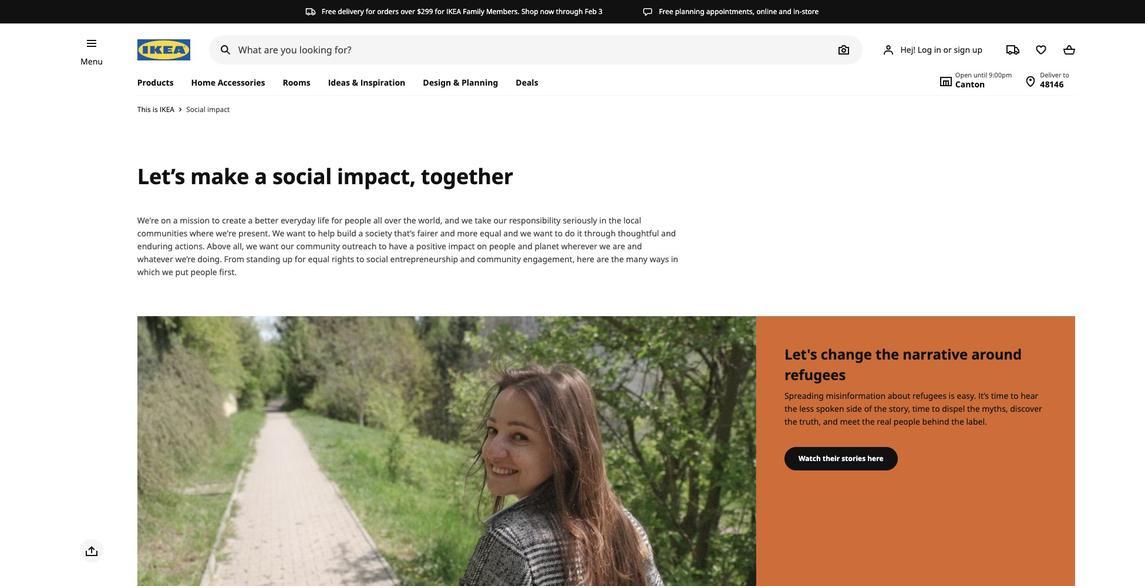 Task type: vqa. For each thing, say whether or not it's contained in the screenshot.
the stories
yes



Task type: describe. For each thing, give the bounding box(es) containing it.
story,
[[889, 404, 911, 415]]

deals
[[516, 77, 538, 88]]

let's
[[785, 345, 818, 364]]

0 horizontal spatial in
[[600, 215, 607, 226]]

put
[[175, 267, 189, 278]]

change
[[821, 345, 872, 364]]

a right "have"
[[410, 241, 414, 252]]

the inside let's change the narrative around refugees
[[876, 345, 899, 364]]

about
[[888, 391, 911, 402]]

better
[[255, 215, 279, 226]]

watch
[[799, 454, 821, 464]]

present.
[[239, 228, 270, 239]]

of
[[865, 404, 872, 415]]

deals link
[[507, 70, 547, 95]]

0 horizontal spatial is
[[153, 105, 158, 115]]

spoken
[[816, 404, 845, 415]]

2 horizontal spatial want
[[534, 228, 553, 239]]

planning
[[462, 77, 498, 88]]

social impact
[[186, 104, 230, 114]]

online
[[757, 6, 777, 16]]

1 horizontal spatial are
[[613, 241, 625, 252]]

the up label. in the bottom of the page
[[968, 404, 980, 415]]

0 horizontal spatial are
[[597, 254, 609, 265]]

refugees inside spreading misinformation about refugees is easy. it's time to hear the less spoken side of the story, time to dispel the myths, discover the truth, and meet the real people behind the label.
[[913, 391, 947, 402]]

for left orders
[[366, 6, 375, 16]]

Search by product text field
[[209, 35, 863, 65]]

we're
[[175, 254, 195, 265]]

entrepreneurship
[[390, 254, 458, 265]]

we up more
[[462, 215, 473, 226]]

to down society
[[379, 241, 387, 252]]

above
[[207, 241, 231, 252]]

all,
[[233, 241, 244, 252]]

people down take
[[489, 241, 516, 252]]

design & planning link
[[414, 70, 507, 95]]

1 vertical spatial community
[[477, 254, 521, 265]]

and left planet
[[518, 241, 533, 252]]

people down doing.
[[191, 267, 217, 278]]

standing
[[246, 254, 280, 265]]

and inside spreading misinformation about refugees is easy. it's time to hear the less spoken side of the story, time to dispel the myths, discover the truth, and meet the real people behind the label.
[[823, 417, 838, 428]]

responsibility
[[509, 215, 561, 226]]

until
[[974, 71, 988, 79]]

& for ideas
[[352, 77, 358, 88]]

planning
[[675, 6, 705, 16]]

the down of in the bottom of the page
[[862, 417, 875, 428]]

free delivery for orders over $299 for ikea family members. shop now through feb 3
[[322, 6, 603, 16]]

make
[[191, 162, 249, 191]]

for right life
[[331, 215, 343, 226]]

to left do
[[555, 228, 563, 239]]

and up more
[[445, 215, 460, 226]]

& for design
[[453, 77, 460, 88]]

engagement,
[[523, 254, 575, 265]]

48146
[[1041, 79, 1064, 90]]

together
[[421, 162, 513, 191]]

first.
[[219, 267, 237, 278]]

wherever
[[561, 241, 598, 252]]

the up that's
[[404, 215, 416, 226]]

design & planning
[[423, 77, 498, 88]]

delivery
[[338, 6, 364, 16]]

and left more
[[440, 228, 455, 239]]

for right standing
[[295, 254, 306, 265]]

spreading misinformation about refugees is easy. it's time to hear the less spoken side of the story, time to dispel the myths, discover the truth, and meet the real people behind the label.
[[785, 391, 1043, 428]]

orders
[[377, 6, 399, 16]]

impact inside we're on a mission to create a better everyday life for people all over the world, and we take our responsibility seriously in the local communities where we're present. we want to help build a society that's fairer and more equal and we want to do it through thoughtful and enduring actions. above all, we want our community outreach to have a positive impact on people and planet wherever we are and whatever we're doing. from standing up for equal rights to social entrepreneurship and community engagement, here are the many ways in which we put people first.
[[449, 241, 475, 252]]

0 vertical spatial over
[[401, 6, 415, 16]]

up inside we're on a mission to create a better everyday life for people all over the world, and we take our responsibility seriously in the local communities where we're present. we want to help build a society that's fairer and more equal and we want to do it through thoughtful and enduring actions. above all, we want our community outreach to have a positive impact on people and planet wherever we are and whatever we're doing. from standing up for equal rights to social entrepreneurship and community engagement, here are the many ways in which we put people first.
[[283, 254, 293, 265]]

that's
[[394, 228, 415, 239]]

this
[[137, 105, 151, 115]]

to up the behind
[[932, 404, 940, 415]]

0 vertical spatial impact
[[207, 104, 230, 114]]

planet
[[535, 241, 559, 252]]

people up build
[[345, 215, 371, 226]]

doing.
[[198, 254, 222, 265]]

the left the many
[[611, 254, 624, 265]]

appointments,
[[707, 6, 755, 16]]

life
[[318, 215, 329, 226]]

many
[[626, 254, 648, 265]]

social inside we're on a mission to create a better everyday life for people all over the world, and we take our responsibility seriously in the local communities where we're present. we want to help build a society that's fairer and more equal and we want to do it through thoughtful and enduring actions. above all, we want our community outreach to have a positive impact on people and planet wherever we are and whatever we're doing. from standing up for equal rights to social entrepreneurship and community engagement, here are the many ways in which we put people first.
[[367, 254, 388, 265]]

let's
[[137, 162, 185, 191]]

rights
[[332, 254, 354, 265]]

2 horizontal spatial in
[[934, 44, 942, 55]]

take
[[475, 215, 492, 226]]

a up outreach
[[359, 228, 363, 239]]

free planning appointments, online and in-store link
[[643, 6, 819, 17]]

to down outreach
[[356, 254, 364, 265]]

open until 9:00pm canton
[[956, 71, 1012, 90]]

we're
[[216, 228, 236, 239]]

$299
[[417, 6, 433, 16]]

people inside spreading misinformation about refugees is easy. it's time to hear the less spoken side of the story, time to dispel the myths, discover the truth, and meet the real people behind the label.
[[894, 417, 921, 428]]

ways
[[650, 254, 669, 265]]

this is ikea link
[[137, 105, 174, 115]]

a up present.
[[248, 215, 253, 226]]

3
[[599, 6, 603, 16]]

ideas
[[328, 77, 350, 88]]

free for free delivery for orders over $299 for ikea family members. shop now through feb 3
[[322, 6, 336, 16]]

myths,
[[982, 404, 1008, 415]]

their
[[823, 454, 840, 464]]

misinformation
[[826, 391, 886, 402]]

hej!
[[901, 44, 916, 55]]

truth,
[[800, 417, 821, 428]]

rooms link
[[274, 70, 319, 95]]

meet
[[840, 417, 860, 428]]

dispel
[[942, 404, 965, 415]]

shop
[[522, 6, 538, 16]]

do
[[565, 228, 575, 239]]

we're on a mission to create a better everyday life for people all over the world, and we take our responsibility seriously in the local communities where we're present. we want to help build a society that's fairer and more equal and we want to do it through thoughtful and enduring actions. above all, we want our community outreach to have a positive impact on people and planet wherever we are and whatever we're doing. from standing up for equal rights to social entrepreneurship and community engagement, here are the many ways in which we put people first.
[[137, 215, 679, 278]]

home accessories link
[[182, 70, 274, 95]]

less
[[800, 404, 814, 415]]

everyday
[[281, 215, 316, 226]]

we left put
[[162, 267, 173, 278]]

we're
[[137, 215, 159, 226]]

free for free planning appointments, online and in-store
[[659, 6, 674, 16]]

hej! log in or sign up link
[[868, 38, 997, 62]]

menu button
[[81, 55, 103, 68]]



Task type: locate. For each thing, give the bounding box(es) containing it.
fairer
[[417, 228, 438, 239]]

hear
[[1021, 391, 1039, 402]]

our down we
[[281, 241, 294, 252]]

are
[[613, 241, 625, 252], [597, 254, 609, 265]]

2 vertical spatial in
[[671, 254, 679, 265]]

1 horizontal spatial &
[[453, 77, 460, 88]]

is inside spreading misinformation about refugees is easy. it's time to hear the less spoken side of the story, time to dispel the myths, discover the truth, and meet the real people behind the label.
[[949, 391, 955, 402]]

menu
[[81, 56, 103, 67]]

members.
[[486, 6, 520, 16]]

products link
[[137, 70, 182, 95]]

positive
[[416, 241, 446, 252]]

store
[[802, 6, 819, 16]]

mission
[[180, 215, 210, 226]]

0 vertical spatial community
[[296, 241, 340, 252]]

accessories
[[218, 77, 265, 88]]

to
[[1064, 71, 1070, 79], [212, 215, 220, 226], [308, 228, 316, 239], [555, 228, 563, 239], [379, 241, 387, 252], [356, 254, 364, 265], [1011, 391, 1019, 402], [932, 404, 940, 415]]

on up communities on the left top
[[161, 215, 171, 226]]

0 vertical spatial equal
[[480, 228, 502, 239]]

1 horizontal spatial here
[[868, 454, 884, 464]]

and down spoken
[[823, 417, 838, 428]]

1 horizontal spatial refugees
[[913, 391, 947, 402]]

it's
[[979, 391, 989, 402]]

1 vertical spatial are
[[597, 254, 609, 265]]

let's change the narrative around refugees
[[785, 345, 1022, 385]]

1 horizontal spatial up
[[973, 44, 983, 55]]

we down responsibility
[[521, 228, 532, 239]]

&
[[352, 77, 358, 88], [453, 77, 460, 88]]

social
[[186, 104, 205, 114]]

in right ways
[[671, 254, 679, 265]]

watch their stories here button
[[785, 448, 898, 471]]

narrative
[[903, 345, 968, 364]]

1 vertical spatial here
[[868, 454, 884, 464]]

1 vertical spatial through
[[585, 228, 616, 239]]

our
[[494, 215, 507, 226], [281, 241, 294, 252]]

refugees
[[785, 365, 846, 385], [913, 391, 947, 402]]

side
[[847, 404, 862, 415]]

on down more
[[477, 241, 487, 252]]

we
[[462, 215, 473, 226], [521, 228, 532, 239], [246, 241, 257, 252], [600, 241, 611, 252], [162, 267, 173, 278]]

0 horizontal spatial ikea
[[160, 105, 174, 115]]

seriously
[[563, 215, 597, 226]]

on
[[161, 215, 171, 226], [477, 241, 487, 252]]

1 free from the left
[[322, 6, 336, 16]]

over right all
[[384, 215, 401, 226]]

home accessories
[[191, 77, 265, 88]]

0 vertical spatial our
[[494, 215, 507, 226]]

here inside button
[[868, 454, 884, 464]]

time up the behind
[[913, 404, 930, 415]]

1 vertical spatial on
[[477, 241, 487, 252]]

refugees up the behind
[[913, 391, 947, 402]]

free left delivery
[[322, 6, 336, 16]]

impact down more
[[449, 241, 475, 252]]

real
[[877, 417, 892, 428]]

ideas & inspiration
[[328, 77, 406, 88]]

discover
[[1011, 404, 1043, 415]]

1 horizontal spatial our
[[494, 215, 507, 226]]

0 vertical spatial is
[[153, 105, 158, 115]]

0 vertical spatial up
[[973, 44, 983, 55]]

label.
[[967, 417, 987, 428]]

& right design
[[453, 77, 460, 88]]

0 vertical spatial in
[[934, 44, 942, 55]]

1 horizontal spatial free
[[659, 6, 674, 16]]

1 vertical spatial is
[[949, 391, 955, 402]]

want down everyday
[[287, 228, 306, 239]]

1 horizontal spatial equal
[[480, 228, 502, 239]]

1 horizontal spatial social
[[367, 254, 388, 265]]

0 horizontal spatial free
[[322, 6, 336, 16]]

in-
[[794, 6, 802, 16]]

0 horizontal spatial here
[[577, 254, 595, 265]]

through inside we're on a mission to create a better everyday life for people all over the world, and we take our responsibility seriously in the local communities where we're present. we want to help build a society that's fairer and more equal and we want to do it through thoughtful and enduring actions. above all, we want our community outreach to have a positive impact on people and planet wherever we are and whatever we're doing. from standing up for equal rights to social entrepreneurship and community engagement, here are the many ways in which we put people first.
[[585, 228, 616, 239]]

1 horizontal spatial ikea
[[446, 6, 461, 16]]

1 horizontal spatial is
[[949, 391, 955, 402]]

0 vertical spatial on
[[161, 215, 171, 226]]

0 vertical spatial ikea
[[446, 6, 461, 16]]

the right of in the bottom of the page
[[874, 404, 887, 415]]

1 vertical spatial over
[[384, 215, 401, 226]]

we down present.
[[246, 241, 257, 252]]

time up myths,
[[991, 391, 1009, 402]]

equal left rights
[[308, 254, 330, 265]]

over left $299
[[401, 6, 415, 16]]

easy.
[[957, 391, 977, 402]]

in left or
[[934, 44, 942, 55]]

inspiration
[[360, 77, 406, 88]]

impact
[[207, 104, 230, 114], [449, 241, 475, 252]]

refugees up the spreading
[[785, 365, 846, 385]]

0 horizontal spatial time
[[913, 404, 930, 415]]

1 vertical spatial time
[[913, 404, 930, 415]]

through left feb
[[556, 6, 583, 16]]

have
[[389, 241, 408, 252]]

1 horizontal spatial community
[[477, 254, 521, 265]]

help
[[318, 228, 335, 239]]

2 free from the left
[[659, 6, 674, 16]]

family
[[463, 6, 485, 16]]

0 horizontal spatial our
[[281, 241, 294, 252]]

the left local
[[609, 215, 622, 226]]

1 vertical spatial social
[[367, 254, 388, 265]]

refugees inside let's change the narrative around refugees
[[785, 365, 846, 385]]

1 horizontal spatial impact
[[449, 241, 475, 252]]

0 horizontal spatial &
[[352, 77, 358, 88]]

& inside 'ideas & inspiration' link
[[352, 77, 358, 88]]

0 vertical spatial are
[[613, 241, 625, 252]]

1 vertical spatial equal
[[308, 254, 330, 265]]

up right standing
[[283, 254, 293, 265]]

ikea right this
[[160, 105, 174, 115]]

our right take
[[494, 215, 507, 226]]

1 vertical spatial refugees
[[913, 391, 947, 402]]

home
[[191, 77, 216, 88]]

actions.
[[175, 241, 205, 252]]

0 vertical spatial refugees
[[785, 365, 846, 385]]

0 horizontal spatial equal
[[308, 254, 330, 265]]

0 horizontal spatial through
[[556, 6, 583, 16]]

ikea logotype, go to start page image
[[137, 39, 190, 61]]

are down wherever
[[597, 254, 609, 265]]

social up everyday
[[273, 162, 332, 191]]

over inside we're on a mission to create a better everyday life for people all over the world, and we take our responsibility seriously in the local communities where we're present. we want to help build a society that's fairer and more equal and we want to do it through thoughtful and enduring actions. above all, we want our community outreach to have a positive impact on people and planet wherever we are and whatever we're doing. from standing up for equal rights to social entrepreneurship and community engagement, here are the many ways in which we put people first.
[[384, 215, 401, 226]]

0 horizontal spatial community
[[296, 241, 340, 252]]

community down more
[[477, 254, 521, 265]]

image of a woman laughing, wearing casual clothes in front of trees in the middle of a field. image
[[137, 317, 757, 587]]

and up the many
[[628, 241, 642, 252]]

1 horizontal spatial through
[[585, 228, 616, 239]]

None search field
[[209, 35, 863, 65]]

0 horizontal spatial social
[[273, 162, 332, 191]]

1 vertical spatial up
[[283, 254, 293, 265]]

people down story, on the bottom right of page
[[894, 417, 921, 428]]

the left "truth,"
[[785, 417, 798, 428]]

1 & from the left
[[352, 77, 358, 88]]

deliver
[[1041, 71, 1062, 79]]

are down thoughtful in the right top of the page
[[613, 241, 625, 252]]

a right make
[[255, 162, 267, 191]]

the down dispel at the right bottom of page
[[952, 417, 965, 428]]

1 vertical spatial impact
[[449, 241, 475, 252]]

1 horizontal spatial time
[[991, 391, 1009, 402]]

sign
[[954, 44, 971, 55]]

open
[[956, 71, 972, 79]]

and left in-
[[779, 6, 792, 16]]

to inside the deliver to 48146
[[1064, 71, 1070, 79]]

here down wherever
[[577, 254, 595, 265]]

and down more
[[460, 254, 475, 265]]

to left hear at the right bottom of page
[[1011, 391, 1019, 402]]

0 vertical spatial through
[[556, 6, 583, 16]]

free delivery for orders over $299 for ikea family members. shop now through feb 3 link
[[305, 6, 603, 17]]

here right stories
[[868, 454, 884, 464]]

free planning appointments, online and in-store
[[659, 6, 819, 16]]

a up communities on the left top
[[173, 215, 178, 226]]

1 horizontal spatial want
[[287, 228, 306, 239]]

1 vertical spatial ikea
[[160, 105, 174, 115]]

& right the ideas
[[352, 77, 358, 88]]

here inside we're on a mission to create a better everyday life for people all over the world, and we take our responsibility seriously in the local communities where we're present. we want to help build a society that's fairer and more equal and we want to do it through thoughtful and enduring actions. above all, we want our community outreach to have a positive impact on people and planet wherever we are and whatever we're doing. from standing up for equal rights to social entrepreneurship and community engagement, here are the many ways in which we put people first.
[[577, 254, 595, 265]]

to right the deliver
[[1064, 71, 1070, 79]]

0 vertical spatial time
[[991, 391, 1009, 402]]

0 vertical spatial here
[[577, 254, 595, 265]]

to left the help
[[308, 228, 316, 239]]

to up we're
[[212, 215, 220, 226]]

0 horizontal spatial on
[[161, 215, 171, 226]]

for right $299
[[435, 6, 445, 16]]

9:00pm
[[989, 71, 1012, 79]]

rooms
[[283, 77, 311, 88]]

is right this
[[153, 105, 158, 115]]

and down responsibility
[[504, 228, 518, 239]]

society
[[365, 228, 392, 239]]

a
[[255, 162, 267, 191], [173, 215, 178, 226], [248, 215, 253, 226], [359, 228, 363, 239], [410, 241, 414, 252]]

the right change in the right bottom of the page
[[876, 345, 899, 364]]

over
[[401, 6, 415, 16], [384, 215, 401, 226]]

1 horizontal spatial on
[[477, 241, 487, 252]]

all
[[373, 215, 382, 226]]

want up standing
[[260, 241, 279, 252]]

community down the help
[[296, 241, 340, 252]]

0 vertical spatial social
[[273, 162, 332, 191]]

1 horizontal spatial in
[[671, 254, 679, 265]]

communities
[[137, 228, 188, 239]]

free left planning on the right of page
[[659, 6, 674, 16]]

in
[[934, 44, 942, 55], [600, 215, 607, 226], [671, 254, 679, 265]]

it
[[577, 228, 582, 239]]

products
[[137, 77, 174, 88]]

0 horizontal spatial impact
[[207, 104, 230, 114]]

whatever
[[137, 254, 173, 265]]

1 vertical spatial in
[[600, 215, 607, 226]]

let's make a social impact, together
[[137, 162, 513, 191]]

0 horizontal spatial up
[[283, 254, 293, 265]]

create
[[222, 215, 246, 226]]

this is ikea
[[137, 105, 174, 115]]

ikea
[[446, 6, 461, 16], [160, 105, 174, 115]]

local
[[624, 215, 642, 226]]

and up ways
[[662, 228, 676, 239]]

impact right social
[[207, 104, 230, 114]]

1 vertical spatial our
[[281, 241, 294, 252]]

behind
[[923, 417, 950, 428]]

watch their stories here
[[799, 454, 884, 464]]

the left less
[[785, 404, 798, 415]]

ikea left family
[[446, 6, 461, 16]]

social down outreach
[[367, 254, 388, 265]]

want up planet
[[534, 228, 553, 239]]

0 horizontal spatial refugees
[[785, 365, 846, 385]]

build
[[337, 228, 357, 239]]

through right it
[[585, 228, 616, 239]]

2 & from the left
[[453, 77, 460, 88]]

now
[[540, 6, 554, 16]]

equal down take
[[480, 228, 502, 239]]

0 horizontal spatial want
[[260, 241, 279, 252]]

we
[[272, 228, 285, 239]]

want
[[287, 228, 306, 239], [534, 228, 553, 239], [260, 241, 279, 252]]

outreach
[[342, 241, 377, 252]]

around
[[972, 345, 1022, 364]]

we right wherever
[[600, 241, 611, 252]]

enduring
[[137, 241, 173, 252]]

in right seriously
[[600, 215, 607, 226]]

up right sign
[[973, 44, 983, 55]]

& inside the design & planning link
[[453, 77, 460, 88]]

equal
[[480, 228, 502, 239], [308, 254, 330, 265]]

is up dispel at the right bottom of page
[[949, 391, 955, 402]]



